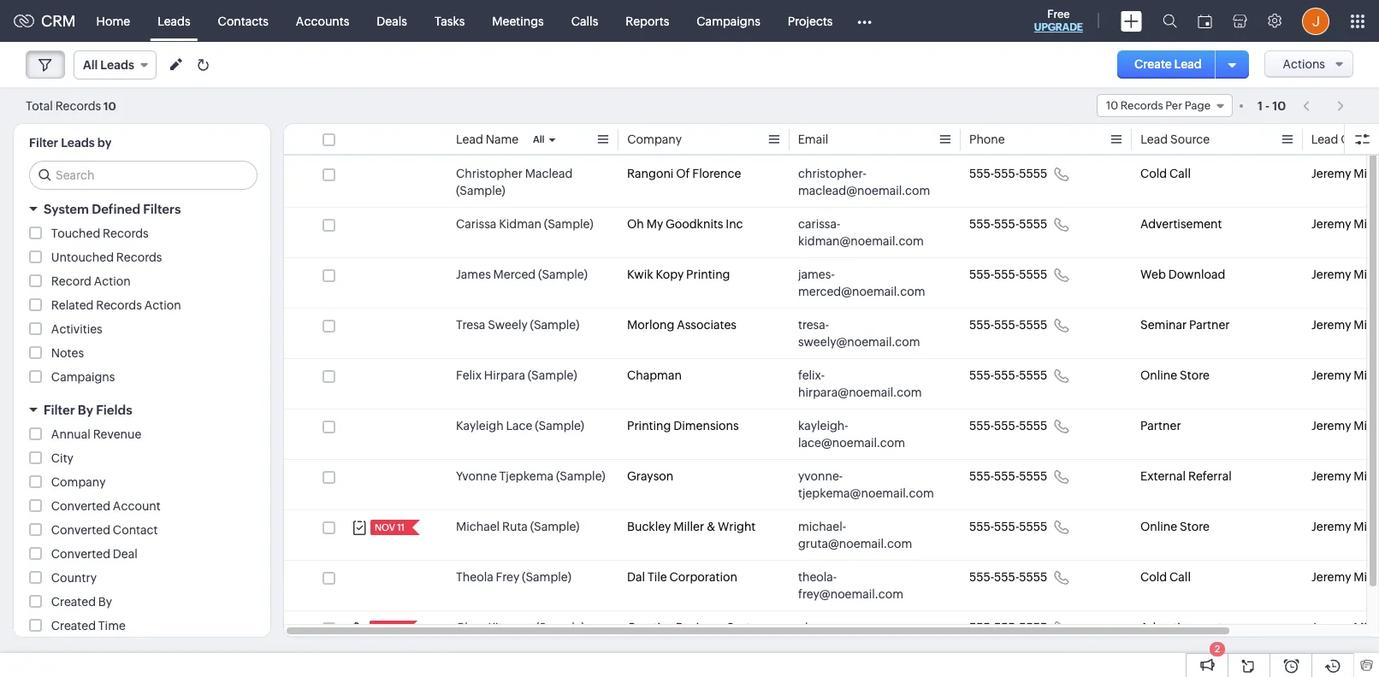 Task type: describe. For each thing, give the bounding box(es) containing it.
create lead button
[[1117, 50, 1219, 79]]

555-555-5555 for yvonne- tjepkema@noemail.com
[[969, 470, 1047, 483]]

1
[[1258, 99, 1263, 112]]

calls link
[[558, 0, 612, 41]]

(sample) for tresa sweely (sample)
[[530, 318, 579, 332]]

filter leads by
[[29, 136, 112, 150]]

record
[[51, 275, 91, 288]]

kitzman
[[488, 621, 533, 635]]

felix- hirpara@noemail.com link
[[798, 367, 935, 401]]

theola frey (sample) link
[[456, 569, 571, 586]]

carissa- kidman@noemail.com link
[[798, 216, 935, 250]]

rangoni of florence
[[627, 167, 741, 181]]

system
[[44, 202, 89, 216]]

tile
[[647, 571, 667, 584]]

yvonne
[[456, 470, 497, 483]]

-
[[1265, 99, 1270, 112]]

nov for chau
[[374, 624, 394, 634]]

10 for 1 - 10
[[1272, 99, 1286, 112]]

annual
[[51, 428, 91, 441]]

(sample) for theola frey (sample)
[[522, 571, 571, 584]]

carissa kidman (sample) link
[[456, 216, 593, 233]]

record action
[[51, 275, 131, 288]]

5555 for theola- frey@noemail.com
[[1019, 571, 1047, 584]]

kidman@noemail.com
[[798, 234, 924, 248]]

calls
[[571, 14, 598, 28]]

jeremy mille for yvonne- tjepkema@noemail.com
[[1311, 470, 1379, 483]]

advertisement for carissa- kidman@noemail.com
[[1140, 217, 1222, 231]]

james-
[[798, 268, 835, 281]]

deals
[[377, 14, 407, 28]]

all for all leads
[[83, 58, 98, 72]]

reports link
[[612, 0, 683, 41]]

555-555-5555 for christopher- maclead@noemail.com
[[969, 167, 1047, 181]]

Search text field
[[30, 162, 257, 189]]

florence
[[692, 167, 741, 181]]

0 vertical spatial leads
[[158, 14, 190, 28]]

dal
[[627, 571, 645, 584]]

carissa- kidman@noemail.com
[[798, 217, 924, 248]]

&
[[707, 520, 715, 534]]

felix
[[456, 369, 482, 382]]

country
[[51, 571, 97, 585]]

kayleigh-
[[798, 419, 848, 433]]

kwik kopy printing
[[627, 268, 730, 281]]

created time
[[51, 619, 126, 633]]

1 horizontal spatial printing
[[686, 268, 730, 281]]

free
[[1047, 8, 1070, 21]]

jeremy for james- merced@noemail.com
[[1311, 268, 1351, 281]]

felix hirpara (sample) link
[[456, 367, 577, 384]]

account
[[113, 500, 161, 513]]

tasks
[[435, 14, 465, 28]]

jeremy mille for chau- kitzman@noemail.com
[[1311, 621, 1379, 635]]

555-555-5555 for theola- frey@noemail.com
[[969, 571, 1047, 584]]

created by
[[51, 595, 112, 609]]

miller
[[673, 520, 704, 534]]

records for total
[[55, 99, 101, 112]]

lead inside button
[[1174, 57, 1202, 71]]

555-555-5555 for chau- kitzman@noemail.com
[[969, 621, 1047, 635]]

maclead
[[525, 167, 573, 181]]

nov 11 link
[[370, 520, 406, 536]]

reports
[[626, 14, 669, 28]]

inc
[[726, 217, 743, 231]]

untouched
[[51, 251, 114, 264]]

1 vertical spatial campaigns
[[51, 370, 115, 384]]

christopher- maclead@noemail.com link
[[798, 165, 935, 199]]

leads link
[[144, 0, 204, 41]]

tresa- sweely@noemail.com link
[[798, 317, 935, 351]]

Other Modules field
[[846, 7, 883, 35]]

yvonne tjepkema (sample) link
[[456, 468, 605, 485]]

yvonne- tjepkema@noemail.com link
[[798, 468, 935, 502]]

0 vertical spatial partner
[[1189, 318, 1230, 332]]

online for felix- hirpara@noemail.com
[[1140, 369, 1177, 382]]

5555 for carissa- kidman@noemail.com
[[1019, 217, 1047, 231]]

10 Records Per Page field
[[1097, 94, 1233, 117]]

filter by fields
[[44, 403, 132, 417]]

(sample) for christopher maclead (sample)
[[456, 184, 505, 198]]

oh my goodknits inc
[[627, 217, 743, 231]]

all for all
[[533, 134, 545, 145]]

(sample) for felix hirpara (sample)
[[528, 369, 577, 382]]

name
[[486, 133, 519, 146]]

mille for tresa- sweely@noemail.com
[[1354, 318, 1379, 332]]

10 for total records 10
[[104, 100, 116, 112]]

meetings link
[[478, 0, 558, 41]]

tjepkema
[[499, 470, 554, 483]]

555-555-5555 for michael- gruta@noemail.com
[[969, 520, 1047, 534]]

by for filter
[[78, 403, 93, 417]]

create menu element
[[1110, 0, 1152, 41]]

cold for christopher- maclead@noemail.com
[[1140, 167, 1167, 181]]

nov for michael
[[375, 523, 395, 533]]

free upgrade
[[1034, 8, 1083, 33]]

lead for lead name
[[456, 133, 483, 146]]

jeremy mille for christopher- maclead@noemail.com
[[1311, 167, 1379, 181]]

contact
[[113, 524, 158, 537]]

store for felix- hirpara@noemail.com
[[1180, 369, 1209, 382]]

leads for all leads
[[100, 58, 134, 72]]

filter for filter by fields
[[44, 403, 75, 417]]

0 horizontal spatial partner
[[1140, 419, 1181, 433]]

merced@noemail.com
[[798, 285, 925, 299]]

calendar image
[[1198, 14, 1212, 28]]

felix hirpara (sample)
[[456, 369, 577, 382]]

sweely@noemail.com
[[798, 335, 920, 349]]

(sample) for yvonne tjepkema (sample)
[[556, 470, 605, 483]]

contacts
[[218, 14, 268, 28]]

converted contact
[[51, 524, 158, 537]]

by for created
[[98, 595, 112, 609]]

mille for yvonne- tjepkema@noemail.com
[[1354, 470, 1379, 483]]

christopher
[[456, 167, 523, 181]]

related records action
[[51, 299, 181, 312]]

tresa sweely (sample) link
[[456, 317, 579, 334]]

referral
[[1188, 470, 1232, 483]]

jeremy for michael- gruta@noemail.com
[[1311, 520, 1351, 534]]

seminar partner
[[1140, 318, 1230, 332]]

5555 for james- merced@noemail.com
[[1019, 268, 1047, 281]]

call for theola- frey@noemail.com
[[1169, 571, 1191, 584]]

555-555-5555 for kayleigh- lace@noemail.com
[[969, 419, 1047, 433]]

related
[[51, 299, 94, 312]]

system defined filters button
[[14, 194, 270, 224]]

buckley
[[627, 520, 671, 534]]

dal tile corporation
[[627, 571, 737, 584]]

kitzman@noemail.com
[[798, 638, 926, 652]]

555-555-5555 for carissa- kidman@noemail.com
[[969, 217, 1047, 231]]

lace
[[506, 419, 532, 433]]

page
[[1185, 99, 1210, 112]]

deals link
[[363, 0, 421, 41]]

10 records per page
[[1106, 99, 1210, 112]]

leads for filter leads by
[[61, 136, 95, 150]]

hirpara
[[484, 369, 525, 382]]

james
[[456, 268, 491, 281]]

fields
[[96, 403, 132, 417]]

5555 for michael- gruta@noemail.com
[[1019, 520, 1047, 534]]

555-555-5555 for tresa- sweely@noemail.com
[[969, 318, 1047, 332]]

mille for michael- gruta@noemail.com
[[1354, 520, 1379, 534]]

online for michael- gruta@noemail.com
[[1140, 520, 1177, 534]]

by
[[97, 136, 112, 150]]

records for 10
[[1120, 99, 1163, 112]]

nov 8 link
[[370, 621, 404, 636]]

total
[[26, 99, 53, 112]]

jeremy mille for felix- hirpara@noemail.com
[[1311, 369, 1379, 382]]

mille for christopher- maclead@noemail.com
[[1354, 167, 1379, 181]]



Task type: locate. For each thing, give the bounding box(es) containing it.
chau kitzman (sample) link
[[456, 619, 585, 636]]

cold call for theola- frey@noemail.com
[[1140, 571, 1191, 584]]

5555 for chau- kitzman@noemail.com
[[1019, 621, 1047, 635]]

2 online from the top
[[1140, 520, 1177, 534]]

2 converted from the top
[[51, 524, 110, 537]]

store for michael- gruta@noemail.com
[[1180, 520, 1209, 534]]

7 555-555-5555 from the top
[[969, 470, 1047, 483]]

10 5555 from the top
[[1019, 621, 1047, 635]]

jeremy mille for theola- frey@noemail.com
[[1311, 571, 1379, 584]]

christopher maclead (sample) link
[[456, 165, 610, 199]]

9 mille from the top
[[1354, 571, 1379, 584]]

1 horizontal spatial campaigns
[[697, 14, 760, 28]]

8
[[396, 624, 402, 634]]

1 vertical spatial partner
[[1140, 419, 1181, 433]]

records down defined
[[103, 227, 149, 240]]

2 jeremy mille from the top
[[1311, 217, 1379, 231]]

1 horizontal spatial by
[[98, 595, 112, 609]]

6 jeremy from the top
[[1311, 419, 1351, 433]]

5 jeremy mille from the top
[[1311, 369, 1379, 382]]

3 converted from the top
[[51, 547, 110, 561]]

555-
[[969, 167, 994, 181], [994, 167, 1019, 181], [969, 217, 994, 231], [994, 217, 1019, 231], [969, 268, 994, 281], [994, 268, 1019, 281], [969, 318, 994, 332], [994, 318, 1019, 332], [969, 369, 994, 382], [994, 369, 1019, 382], [969, 419, 994, 433], [994, 419, 1019, 433], [969, 470, 994, 483], [994, 470, 1019, 483], [969, 520, 994, 534], [994, 520, 1019, 534], [969, 571, 994, 584], [994, 571, 1019, 584], [969, 621, 994, 635], [994, 621, 1019, 635]]

profile image
[[1302, 7, 1329, 35]]

by up time at bottom
[[98, 595, 112, 609]]

mille
[[1354, 167, 1379, 181], [1354, 217, 1379, 231], [1354, 268, 1379, 281], [1354, 318, 1379, 332], [1354, 369, 1379, 382], [1354, 419, 1379, 433], [1354, 470, 1379, 483], [1354, 520, 1379, 534], [1354, 571, 1379, 584], [1354, 621, 1379, 635]]

2 vertical spatial leads
[[61, 136, 95, 150]]

(sample) right merced
[[538, 268, 588, 281]]

navigation
[[1294, 93, 1353, 118]]

all leads
[[83, 58, 134, 72]]

converted up converted contact on the bottom left of page
[[51, 500, 110, 513]]

1 online from the top
[[1140, 369, 1177, 382]]

1 vertical spatial printing
[[627, 419, 671, 433]]

0 horizontal spatial by
[[78, 403, 93, 417]]

0 vertical spatial store
[[1180, 369, 1209, 382]]

2 horizontal spatial 10
[[1272, 99, 1286, 112]]

6 jeremy mille from the top
[[1311, 419, 1379, 433]]

converted deal
[[51, 547, 138, 561]]

converted for converted account
[[51, 500, 110, 513]]

crm
[[41, 12, 76, 30]]

10 555-555-5555 from the top
[[969, 621, 1047, 635]]

cold call for christopher- maclead@noemail.com
[[1140, 167, 1191, 181]]

lead left owner
[[1311, 133, 1339, 146]]

1 horizontal spatial partner
[[1189, 318, 1230, 332]]

jeremy for kayleigh- lace@noemail.com
[[1311, 419, 1351, 433]]

system defined filters
[[44, 202, 181, 216]]

(sample)
[[456, 184, 505, 198], [544, 217, 593, 231], [538, 268, 588, 281], [530, 318, 579, 332], [528, 369, 577, 382], [535, 419, 584, 433], [556, 470, 605, 483], [530, 520, 580, 534], [522, 571, 571, 584], [535, 621, 585, 635]]

morlong
[[627, 318, 674, 332]]

1 vertical spatial online store
[[1140, 520, 1209, 534]]

8 5555 from the top
[[1019, 520, 1047, 534]]

1 advertisement from the top
[[1140, 217, 1222, 231]]

(sample) for michael ruta (sample)
[[530, 520, 580, 534]]

0 vertical spatial created
[[51, 595, 96, 609]]

10 inside field
[[1106, 99, 1118, 112]]

All Leads field
[[74, 50, 156, 80]]

maclead@noemail.com
[[798, 184, 930, 198]]

kwik
[[627, 268, 653, 281]]

5555 for felix- hirpara@noemail.com
[[1019, 369, 1047, 382]]

7 5555 from the top
[[1019, 470, 1047, 483]]

mille for theola- frey@noemail.com
[[1354, 571, 1379, 584]]

4 mille from the top
[[1354, 318, 1379, 332]]

(sample) down the "christopher"
[[456, 184, 505, 198]]

10 left per
[[1106, 99, 1118, 112]]

1 vertical spatial converted
[[51, 524, 110, 537]]

lead right create on the top right of page
[[1174, 57, 1202, 71]]

1 vertical spatial nov
[[374, 624, 394, 634]]

lead left name
[[456, 133, 483, 146]]

jeremy mille for michael- gruta@noemail.com
[[1311, 520, 1379, 534]]

created for created time
[[51, 619, 96, 633]]

advertisement for chau- kitzman@noemail.com
[[1140, 621, 1222, 635]]

all up maclead on the left top
[[533, 134, 545, 145]]

created for created by
[[51, 595, 96, 609]]

associates
[[677, 318, 737, 332]]

0 vertical spatial action
[[94, 275, 131, 288]]

store down seminar partner
[[1180, 369, 1209, 382]]

9 5555 from the top
[[1019, 571, 1047, 584]]

(sample) right ruta at the bottom of page
[[530, 520, 580, 534]]

online store down external referral
[[1140, 520, 1209, 534]]

(sample) for carissa kidman (sample)
[[544, 217, 593, 231]]

1 555-555-5555 from the top
[[969, 167, 1047, 181]]

seminar
[[1140, 318, 1187, 332]]

1 jeremy mille from the top
[[1311, 167, 1379, 181]]

james merced (sample)
[[456, 268, 588, 281]]

1 vertical spatial cold call
[[1140, 571, 1191, 584]]

2 jeremy from the top
[[1311, 217, 1351, 231]]

10 jeremy from the top
[[1311, 621, 1351, 635]]

10 up by
[[104, 100, 116, 112]]

2 horizontal spatial leads
[[158, 14, 190, 28]]

records
[[55, 99, 101, 112], [1120, 99, 1163, 112], [103, 227, 149, 240], [116, 251, 162, 264], [96, 299, 142, 312]]

0 vertical spatial online store
[[1140, 369, 1209, 382]]

0 vertical spatial all
[[83, 58, 98, 72]]

555-555-5555 for felix- hirpara@noemail.com
[[969, 369, 1047, 382]]

5555 for kayleigh- lace@noemail.com
[[1019, 419, 1047, 433]]

carissa kidman (sample)
[[456, 217, 593, 231]]

michael
[[456, 520, 500, 534]]

7 mille from the top
[[1354, 470, 1379, 483]]

1 jeremy from the top
[[1311, 167, 1351, 181]]

5 jeremy from the top
[[1311, 369, 1351, 382]]

0 horizontal spatial leads
[[61, 136, 95, 150]]

9 jeremy from the top
[[1311, 571, 1351, 584]]

2 5555 from the top
[[1019, 217, 1047, 231]]

(sample) for kayleigh lace (sample)
[[535, 419, 584, 433]]

0 vertical spatial call
[[1169, 167, 1191, 181]]

advertisement up 2
[[1140, 621, 1222, 635]]

0 vertical spatial campaigns
[[697, 14, 760, 28]]

0 horizontal spatial campaigns
[[51, 370, 115, 384]]

gruta@noemail.com
[[798, 537, 912, 551]]

3 jeremy from the top
[[1311, 268, 1351, 281]]

printing right kopy
[[686, 268, 730, 281]]

filter for filter leads by
[[29, 136, 58, 150]]

lead down '10 records per page'
[[1140, 133, 1168, 146]]

1 vertical spatial by
[[98, 595, 112, 609]]

printing up grayson
[[627, 419, 671, 433]]

2
[[1215, 644, 1220, 654]]

1 horizontal spatial company
[[627, 133, 682, 146]]

1 vertical spatial leads
[[100, 58, 134, 72]]

action down untouched records
[[144, 299, 181, 312]]

call
[[1169, 167, 1191, 181], [1169, 571, 1191, 584]]

(sample) inside 'link'
[[556, 470, 605, 483]]

0 horizontal spatial 10
[[104, 100, 116, 112]]

2 cold call from the top
[[1140, 571, 1191, 584]]

leads inside field
[[100, 58, 134, 72]]

1 5555 from the top
[[1019, 167, 1047, 181]]

web
[[1140, 268, 1166, 281]]

rangoni
[[627, 167, 674, 181]]

by up "annual revenue"
[[78, 403, 93, 417]]

converted for converted deal
[[51, 547, 110, 561]]

jeremy for tresa- sweely@noemail.com
[[1311, 318, 1351, 332]]

5555 for yvonne- tjepkema@noemail.com
[[1019, 470, 1047, 483]]

8 jeremy mille from the top
[[1311, 520, 1379, 534]]

jeremy for carissa- kidman@noemail.com
[[1311, 217, 1351, 231]]

records inside field
[[1120, 99, 1163, 112]]

converted up converted deal on the bottom of page
[[51, 524, 110, 537]]

jeremy for felix- hirpara@noemail.com
[[1311, 369, 1351, 382]]

leads left by
[[61, 136, 95, 150]]

1 call from the top
[[1169, 167, 1191, 181]]

online store for felix- hirpara@noemail.com
[[1140, 369, 1209, 382]]

2 cold from the top
[[1140, 571, 1167, 584]]

9 555-555-5555 from the top
[[969, 571, 1047, 584]]

corporation
[[669, 571, 737, 584]]

michael ruta (sample)
[[456, 520, 580, 534]]

2 advertisement from the top
[[1140, 621, 1222, 635]]

5555
[[1019, 167, 1047, 181], [1019, 217, 1047, 231], [1019, 268, 1047, 281], [1019, 318, 1047, 332], [1019, 369, 1047, 382], [1019, 419, 1047, 433], [1019, 470, 1047, 483], [1019, 520, 1047, 534], [1019, 571, 1047, 584], [1019, 621, 1047, 635]]

lace@noemail.com
[[798, 436, 905, 450]]

campaigns down notes
[[51, 370, 115, 384]]

row group
[[284, 157, 1379, 662]]

1 online store from the top
[[1140, 369, 1209, 382]]

(sample) for chau kitzman (sample)
[[535, 621, 585, 635]]

all up total records 10
[[83, 58, 98, 72]]

2 online store from the top
[[1140, 520, 1209, 534]]

8 555-555-5555 from the top
[[969, 520, 1047, 534]]

michael- gruta@noemail.com
[[798, 520, 912, 551]]

1 vertical spatial online
[[1140, 520, 1177, 534]]

0 horizontal spatial printing
[[627, 419, 671, 433]]

mille for james- merced@noemail.com
[[1354, 268, 1379, 281]]

(sample) right the kidman
[[544, 217, 593, 231]]

1 vertical spatial call
[[1169, 571, 1191, 584]]

partner right seminar
[[1189, 318, 1230, 332]]

jeremy mille for kayleigh- lace@noemail.com
[[1311, 419, 1379, 433]]

(sample) right 'frey' at the left bottom of the page
[[522, 571, 571, 584]]

lead for lead source
[[1140, 133, 1168, 146]]

nov 8
[[374, 624, 402, 634]]

felix-
[[798, 369, 825, 382]]

printing dimensions
[[627, 419, 739, 433]]

1 vertical spatial company
[[51, 476, 106, 489]]

records down record action
[[96, 299, 142, 312]]

records for untouched
[[116, 251, 162, 264]]

jeremy mille for james- merced@noemail.com
[[1311, 268, 1379, 281]]

10 inside total records 10
[[104, 100, 116, 112]]

filter up annual
[[44, 403, 75, 417]]

555-555-5555 for james- merced@noemail.com
[[969, 268, 1047, 281]]

chau- kitzman@noemail.com
[[798, 621, 926, 652]]

store down external referral
[[1180, 520, 1209, 534]]

7 jeremy mille from the top
[[1311, 470, 1379, 483]]

untouched records
[[51, 251, 162, 264]]

10 mille from the top
[[1354, 621, 1379, 635]]

1 store from the top
[[1180, 369, 1209, 382]]

1 vertical spatial store
[[1180, 520, 1209, 534]]

4 5555 from the top
[[1019, 318, 1047, 332]]

6 mille from the top
[[1354, 419, 1379, 433]]

advertisement up web download
[[1140, 217, 1222, 231]]

leads down home link on the top of page
[[100, 58, 134, 72]]

1 cold from the top
[[1140, 167, 1167, 181]]

1 vertical spatial filter
[[44, 403, 75, 417]]

yvonne- tjepkema@noemail.com
[[798, 470, 934, 500]]

city
[[51, 452, 73, 465]]

2 store from the top
[[1180, 520, 1209, 534]]

cold for theola- frey@noemail.com
[[1140, 571, 1167, 584]]

michael- gruta@noemail.com link
[[798, 518, 935, 553]]

(sample) for james merced (sample)
[[538, 268, 588, 281]]

2 created from the top
[[51, 619, 96, 633]]

hirpara@noemail.com
[[798, 386, 922, 400]]

online down seminar
[[1140, 369, 1177, 382]]

records down touched records
[[116, 251, 162, 264]]

9 jeremy mille from the top
[[1311, 571, 1379, 584]]

1 vertical spatial all
[[533, 134, 545, 145]]

nov
[[375, 523, 395, 533], [374, 624, 394, 634]]

lead name
[[456, 133, 519, 146]]

3 jeremy mille from the top
[[1311, 268, 1379, 281]]

1 vertical spatial advertisement
[[1140, 621, 1222, 635]]

5555 for tresa- sweely@noemail.com
[[1019, 318, 1047, 332]]

by
[[78, 403, 93, 417], [98, 595, 112, 609]]

christopher maclead (sample)
[[456, 167, 573, 198]]

yvonne-
[[798, 470, 843, 483]]

2 mille from the top
[[1354, 217, 1379, 231]]

jeremy mille for tresa- sweely@noemail.com
[[1311, 318, 1379, 332]]

lead for lead owner
[[1311, 133, 1339, 146]]

ruta
[[502, 520, 528, 534]]

create
[[1134, 57, 1172, 71]]

nov left 8
[[374, 624, 394, 634]]

1 created from the top
[[51, 595, 96, 609]]

1 vertical spatial action
[[144, 299, 181, 312]]

0 vertical spatial cold
[[1140, 167, 1167, 181]]

0 vertical spatial advertisement
[[1140, 217, 1222, 231]]

7 jeremy from the top
[[1311, 470, 1351, 483]]

goodknits
[[666, 217, 723, 231]]

mille for kayleigh- lace@noemail.com
[[1354, 419, 1379, 433]]

0 vertical spatial printing
[[686, 268, 730, 281]]

email
[[798, 133, 829, 146]]

records left per
[[1120, 99, 1163, 112]]

revenue
[[93, 428, 141, 441]]

theola frey (sample)
[[456, 571, 571, 584]]

1 horizontal spatial 10
[[1106, 99, 1118, 112]]

chau-
[[798, 621, 830, 635]]

1 vertical spatial cold
[[1140, 571, 1167, 584]]

(sample) right "kitzman"
[[535, 621, 585, 635]]

10 jeremy mille from the top
[[1311, 621, 1379, 635]]

all inside field
[[83, 58, 98, 72]]

nov inside "link"
[[375, 523, 395, 533]]

contacts link
[[204, 0, 282, 41]]

1 horizontal spatial all
[[533, 134, 545, 145]]

5 555-555-5555 from the top
[[969, 369, 1047, 382]]

6 5555 from the top
[[1019, 419, 1047, 433]]

lead owner
[[1311, 133, 1379, 146]]

2 call from the top
[[1169, 571, 1191, 584]]

0 vertical spatial online
[[1140, 369, 1177, 382]]

converted up country at the bottom of the page
[[51, 547, 110, 561]]

kayleigh
[[456, 419, 504, 433]]

0 vertical spatial filter
[[29, 136, 58, 150]]

company up rangoni
[[627, 133, 682, 146]]

records for touched
[[103, 227, 149, 240]]

converted account
[[51, 500, 161, 513]]

my
[[646, 217, 663, 231]]

jeremy mille
[[1311, 167, 1379, 181], [1311, 217, 1379, 231], [1311, 268, 1379, 281], [1311, 318, 1379, 332], [1311, 369, 1379, 382], [1311, 419, 1379, 433], [1311, 470, 1379, 483], [1311, 520, 1379, 534], [1311, 571, 1379, 584], [1311, 621, 1379, 635]]

company
[[627, 133, 682, 146], [51, 476, 106, 489]]

online down external
[[1140, 520, 1177, 534]]

jeremy for chau- kitzman@noemail.com
[[1311, 621, 1351, 635]]

(sample) right lace
[[535, 419, 584, 433]]

buckley miller & wright
[[627, 520, 756, 534]]

3 mille from the top
[[1354, 268, 1379, 281]]

store
[[1180, 369, 1209, 382], [1180, 520, 1209, 534]]

leads right home
[[158, 14, 190, 28]]

mille for chau- kitzman@noemail.com
[[1354, 621, 1379, 635]]

0 vertical spatial company
[[627, 133, 682, 146]]

0 vertical spatial nov
[[375, 523, 395, 533]]

4 jeremy mille from the top
[[1311, 318, 1379, 332]]

per
[[1165, 99, 1182, 112]]

jeremy for yvonne- tjepkema@noemail.com
[[1311, 470, 1351, 483]]

1 converted from the top
[[51, 500, 110, 513]]

6 555-555-5555 from the top
[[969, 419, 1047, 433]]

campaigns right reports
[[697, 14, 760, 28]]

online store down seminar partner
[[1140, 369, 1209, 382]]

search image
[[1163, 14, 1177, 28]]

0 horizontal spatial all
[[83, 58, 98, 72]]

profile element
[[1292, 0, 1340, 41]]

0 horizontal spatial action
[[94, 275, 131, 288]]

search element
[[1152, 0, 1187, 42]]

8 mille from the top
[[1354, 520, 1379, 534]]

created down the created by
[[51, 619, 96, 633]]

jeremy for christopher- maclead@noemail.com
[[1311, 167, 1351, 181]]

mille for felix- hirpara@noemail.com
[[1354, 369, 1379, 382]]

4 jeremy from the top
[[1311, 318, 1351, 332]]

online
[[1140, 369, 1177, 382], [1140, 520, 1177, 534]]

by inside dropdown button
[[78, 403, 93, 417]]

3 5555 from the top
[[1019, 268, 1047, 281]]

5 mille from the top
[[1354, 369, 1379, 382]]

home link
[[83, 0, 144, 41]]

creative
[[627, 621, 673, 635]]

felix- hirpara@noemail.com
[[798, 369, 922, 400]]

grayson
[[627, 470, 673, 483]]

tjepkema@noemail.com
[[798, 487, 934, 500]]

call for christopher- maclead@noemail.com
[[1169, 167, 1191, 181]]

chau kitzman (sample)
[[456, 621, 585, 635]]

5 5555 from the top
[[1019, 369, 1047, 382]]

kayleigh- lace@noemail.com link
[[798, 417, 935, 452]]

records up filter leads by
[[55, 99, 101, 112]]

chau
[[456, 621, 486, 635]]

5555 for christopher- maclead@noemail.com
[[1019, 167, 1047, 181]]

yvonne tjepkema (sample)
[[456, 470, 605, 483]]

3 555-555-5555 from the top
[[969, 268, 1047, 281]]

records for related
[[96, 299, 142, 312]]

2 vertical spatial converted
[[51, 547, 110, 561]]

2 555-555-5555 from the top
[[969, 217, 1047, 231]]

jeremy for theola- frey@noemail.com
[[1311, 571, 1351, 584]]

(sample) inside christopher maclead (sample)
[[456, 184, 505, 198]]

kopy
[[656, 268, 684, 281]]

campaigns inside the campaigns link
[[697, 14, 760, 28]]

1 mille from the top
[[1354, 167, 1379, 181]]

nov left 11
[[375, 523, 395, 533]]

8 jeremy from the top
[[1311, 520, 1351, 534]]

activities
[[51, 323, 102, 336]]

1 horizontal spatial action
[[144, 299, 181, 312]]

1 horizontal spatial leads
[[100, 58, 134, 72]]

0 vertical spatial cold call
[[1140, 167, 1191, 181]]

4 555-555-5555 from the top
[[969, 318, 1047, 332]]

0 vertical spatial converted
[[51, 500, 110, 513]]

action up related records action
[[94, 275, 131, 288]]

created down country at the bottom of the page
[[51, 595, 96, 609]]

tresa- sweely@noemail.com
[[798, 318, 920, 349]]

mille for carissa- kidman@noemail.com
[[1354, 217, 1379, 231]]

company down city
[[51, 476, 106, 489]]

converted for converted contact
[[51, 524, 110, 537]]

create menu image
[[1121, 11, 1142, 31]]

(sample) right sweely
[[530, 318, 579, 332]]

download
[[1168, 268, 1225, 281]]

online store for michael- gruta@noemail.com
[[1140, 520, 1209, 534]]

online store
[[1140, 369, 1209, 382], [1140, 520, 1209, 534]]

(sample) right tjepkema
[[556, 470, 605, 483]]

0 horizontal spatial company
[[51, 476, 106, 489]]

filter down total
[[29, 136, 58, 150]]

row group containing christopher maclead (sample)
[[284, 157, 1379, 662]]

1 cold call from the top
[[1140, 167, 1191, 181]]

filter inside filter by fields dropdown button
[[44, 403, 75, 417]]

partner up external
[[1140, 419, 1181, 433]]

jeremy mille for carissa- kidman@noemail.com
[[1311, 217, 1379, 231]]

10 right -
[[1272, 99, 1286, 112]]

0 vertical spatial by
[[78, 403, 93, 417]]

1 vertical spatial created
[[51, 619, 96, 633]]

tresa
[[456, 318, 485, 332]]

advertisement
[[1140, 217, 1222, 231], [1140, 621, 1222, 635]]

(sample) right hirpara
[[528, 369, 577, 382]]

campaigns
[[697, 14, 760, 28], [51, 370, 115, 384]]

1 - 10
[[1258, 99, 1286, 112]]

nov inside 'link'
[[374, 624, 394, 634]]



Task type: vqa. For each thing, say whether or not it's contained in the screenshot.
Day(S)
no



